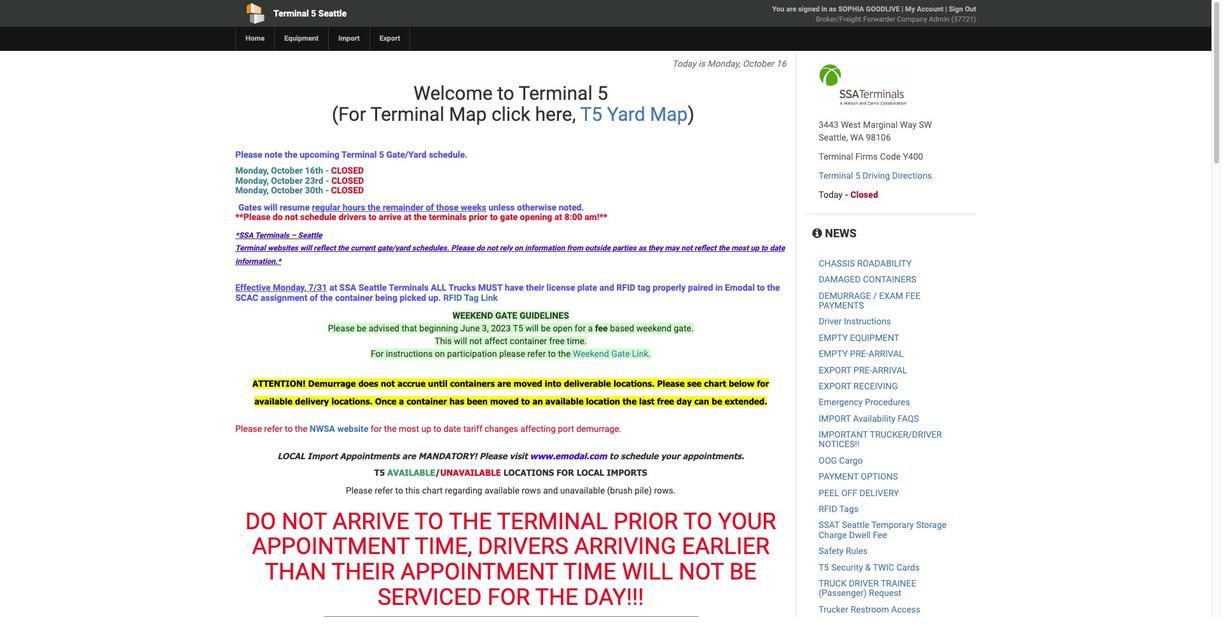 Task type: vqa. For each thing, say whether or not it's contained in the screenshot.
the Format related to Number Format
no



Task type: locate. For each thing, give the bounding box(es) containing it.
weeks
[[461, 202, 487, 212]]

0 horizontal spatial to
[[415, 508, 444, 535]]

2 | from the left
[[946, 5, 947, 13]]

1 vertical spatial do
[[476, 244, 485, 253]]

2 horizontal spatial are
[[787, 5, 797, 13]]

1 vertical spatial are
[[498, 379, 511, 389]]

1 horizontal spatial locations.
[[614, 379, 655, 389]]

1 vertical spatial free
[[657, 396, 674, 407]]

free down open
[[549, 336, 565, 346]]

drivers
[[478, 533, 569, 560]]

1 vertical spatial for
[[488, 584, 530, 610]]

attention! demurrage does not accrue until containers are moved into deliverable locations. please see chart below for available delivery locations. once a container has been moved to an available location the last free day can be extended.
[[253, 379, 769, 407]]

please left "visit"
[[480, 451, 507, 461]]

1 horizontal spatial import
[[338, 34, 360, 43]]

terminals
[[429, 212, 467, 222]]

to
[[498, 82, 514, 104], [369, 212, 377, 222], [490, 212, 498, 222], [761, 244, 768, 253], [757, 283, 765, 293], [548, 349, 556, 359], [521, 396, 530, 407], [285, 424, 293, 434], [434, 424, 442, 434], [610, 451, 619, 461], [395, 485, 403, 495]]

0 vertical spatial locations.
[[614, 379, 655, 389]]

date inside the *ssa terminals – seattle terminal websites will reflect the current gate/yard schedules. please do not rely on information from outside parties as they may not reflect the most up to date information.*
[[770, 244, 785, 253]]

are inside you are signed in as sophia goodlive | my account | sign out broker/freight forwarder company admin (57721)
[[787, 5, 797, 13]]

not inside weekend gate guidelines please be advised that beginning june 3, 2023 t5 will be open for a fee based weekend gate. this will not affect container free time. for instructions on participation please refer to the weekend gate link .
[[469, 336, 482, 346]]

link right tag
[[481, 292, 498, 303]]

t5 down appointments
[[374, 467, 385, 478]]

delivery
[[295, 396, 329, 407]]

1 horizontal spatial be
[[541, 323, 551, 333]]

0 vertical spatial refer
[[528, 349, 546, 359]]

0 horizontal spatial of
[[310, 292, 318, 303]]

| left sign
[[946, 5, 947, 13]]

moved up an
[[514, 379, 542, 389]]

0 horizontal spatial rfid
[[443, 292, 462, 303]]

nwsa
[[310, 424, 335, 434]]

today for today - closed
[[819, 190, 843, 200]]

0 vertical spatial up
[[751, 244, 760, 253]]

click
[[492, 103, 531, 125]]

seattle inside at ssa seattle terminals all trucks must have their license plate and rfid tag properly paired in emodal to the scac assignment of the container being picked up.
[[359, 283, 387, 293]]

the left day!!!
[[535, 584, 578, 610]]

the right note
[[285, 150, 298, 160]]

t5 inside weekend gate guidelines please be advised that beginning june 3, 2023 t5 will be open for a fee based weekend gate. this will not affect container free time. for instructions on participation please refer to the weekend gate link .
[[513, 323, 523, 333]]

websites
[[268, 244, 298, 253]]

is
[[699, 59, 705, 69]]

based
[[610, 323, 634, 333]]

1 vertical spatial date
[[444, 424, 461, 434]]

empty down empty equipment link
[[819, 349, 848, 359]]

0 vertical spatial local
[[277, 451, 305, 461]]

not
[[282, 508, 327, 535], [679, 559, 724, 585]]

prior
[[469, 212, 488, 222]]

import down nwsa
[[308, 451, 338, 461]]

not right do
[[282, 508, 327, 535]]

1 vertical spatial most
[[399, 424, 419, 434]]

seattle inside chassis roadability damaged containers demurrage / exam fee payments driver instructions empty equipment empty pre-arrival export pre-arrival export receiving emergency procedures import availability faqs important trucker/driver notices!! oog cargo payment options peel off delivery rfid tags ssat seattle temporary storage charge dwell fee safety rules t5 security & twic cards truck driver trainee (passenger) request trucker restroom access
[[842, 520, 870, 530]]

empty pre-arrival link
[[819, 349, 904, 359]]

for right website
[[371, 424, 382, 434]]

| left the my
[[902, 5, 904, 13]]

1 horizontal spatial for
[[575, 323, 586, 333]]

1 vertical spatial of
[[310, 292, 318, 303]]

at left 8:00 in the left of the page
[[555, 212, 562, 222]]

pre- down empty equipment link
[[850, 349, 869, 359]]

up up emodal
[[751, 244, 760, 253]]

refer for please refer to this chart regarding available rows and unavailable (brush pile) rows.
[[375, 485, 393, 495]]

1 closed from the top
[[331, 166, 364, 176]]

do right "**please"
[[273, 212, 283, 222]]

1 horizontal spatial reflect
[[695, 244, 717, 253]]

0 vertical spatial in
[[822, 5, 828, 13]]

empty down "driver"
[[819, 333, 848, 343]]

for up time.
[[575, 323, 586, 333]]

1 horizontal spatial terminals
[[389, 283, 429, 293]]

oog cargo link
[[819, 455, 863, 466]]

pre-
[[850, 349, 869, 359], [854, 365, 872, 375]]

account
[[917, 5, 944, 13]]

please right schedules.
[[451, 244, 474, 253]]

1 vertical spatial empty
[[819, 349, 848, 359]]

extended.
[[725, 396, 768, 407]]

0 horizontal spatial at
[[329, 283, 337, 293]]

1 vertical spatial a
[[399, 396, 404, 407]]

0 vertical spatial free
[[549, 336, 565, 346]]

the
[[285, 150, 298, 160], [368, 202, 381, 212], [414, 212, 427, 222], [338, 244, 349, 253], [719, 244, 730, 253], [767, 283, 780, 293], [320, 292, 333, 303], [558, 349, 571, 359], [623, 396, 637, 407], [295, 424, 307, 434], [384, 424, 397, 434]]

are right the you on the right
[[787, 5, 797, 13]]

export up emergency
[[819, 381, 852, 391]]

1 horizontal spatial schedule
[[621, 451, 659, 461]]

1 horizontal spatial /
[[874, 290, 877, 301]]

weekend
[[573, 349, 609, 359]]

local down delivery
[[277, 451, 305, 461]]

1 | from the left
[[902, 5, 904, 13]]

their
[[332, 559, 395, 585]]

pre- down empty pre-arrival link
[[854, 365, 872, 375]]

all
[[431, 283, 447, 293]]

0 vertical spatial on
[[515, 244, 523, 253]]

5 left gate/yard
[[379, 150, 384, 160]]

1 vertical spatial and
[[543, 485, 558, 495]]

seattle right the ssa
[[359, 283, 387, 293]]

0 vertical spatial schedule
[[300, 212, 337, 222]]

t5 down safety
[[819, 562, 829, 572]]

will inside "gates will resume regular hours the remainder of those weeks unless otherwise noted. **please do not schedule drivers to arrive at the terminals prior to gate opening at 8:00 am!**"
[[264, 202, 278, 212]]

will right gates
[[264, 202, 278, 212]]

2 horizontal spatial rfid
[[819, 504, 838, 514]]

weekend
[[637, 323, 672, 333]]

not up participation
[[469, 336, 482, 346]]

export receiving link
[[819, 381, 898, 391]]

here,
[[535, 103, 576, 125]]

from
[[567, 244, 583, 253]]

to left your
[[684, 508, 713, 535]]

nwsa website link
[[310, 424, 369, 434]]

2 horizontal spatial refer
[[528, 349, 546, 359]]

container down until
[[407, 396, 447, 407]]

a left fee
[[588, 323, 593, 333]]

1 vertical spatial export
[[819, 381, 852, 391]]

0 horizontal spatial the
[[449, 508, 492, 535]]

are inside attention! demurrage does not accrue until containers are moved into deliverable locations. please see chart below for available delivery locations. once a container has been moved to an available location the last free day can be extended.
[[498, 379, 511, 389]]

1 horizontal spatial local
[[577, 467, 605, 478]]

for
[[575, 323, 586, 333], [757, 379, 769, 389], [371, 424, 382, 434]]

0 horizontal spatial import
[[308, 451, 338, 461]]

available down local import appointments are mandatory! please visit www.emodal.com to schedule your appointments. t5 available / unavailable locations for local imports
[[485, 485, 520, 495]]

as inside you are signed in as sophia goodlive | my account | sign out broker/freight forwarder company admin (57721)
[[829, 5, 837, 13]]

0 horizontal spatial are
[[402, 451, 416, 461]]

1 vertical spatial today
[[819, 190, 843, 200]]

for inside attention! demurrage does not accrue until containers are moved into deliverable locations. please see chart below for available delivery locations. once a container has been moved to an available location the last free day can be extended.
[[757, 379, 769, 389]]

on inside the *ssa terminals – seattle terminal websites will reflect the current gate/yard schedules. please do not rely on information from outside parties as they may not reflect the most up to date information.*
[[515, 244, 523, 253]]

0 vertical spatial for
[[575, 323, 586, 333]]

do left rely
[[476, 244, 485, 253]]

5 inside welcome to terminal 5 (for terminal map click here, t5 yard map )
[[598, 82, 608, 104]]

1 horizontal spatial on
[[515, 244, 523, 253]]

- left closed
[[845, 190, 849, 200]]

visit
[[510, 451, 528, 461]]

0 horizontal spatial /
[[435, 467, 440, 478]]

available
[[254, 396, 293, 407], [546, 396, 584, 407], [485, 485, 520, 495]]

seattle,
[[819, 132, 848, 143]]

guidelines
[[520, 310, 569, 321]]

0 vertical spatial a
[[588, 323, 593, 333]]

1 vertical spatial in
[[716, 283, 723, 293]]

opening
[[520, 212, 552, 222]]

0 horizontal spatial be
[[357, 323, 367, 333]]

0 horizontal spatial date
[[444, 424, 461, 434]]

at inside at ssa seattle terminals all trucks must have their license plate and rfid tag properly paired in emodal to the scac assignment of the container being picked up.
[[329, 283, 337, 293]]

/ down the mandatory!
[[435, 467, 440, 478]]

free left day at the bottom right of the page
[[657, 396, 674, 407]]

please up day at the bottom right of the page
[[657, 379, 685, 389]]

0 horizontal spatial as
[[639, 244, 647, 253]]

1 horizontal spatial up
[[751, 244, 760, 253]]

broker/freight
[[816, 15, 862, 24]]

refer down the attention!
[[264, 424, 283, 434]]

container
[[335, 292, 373, 303], [510, 336, 547, 346], [407, 396, 447, 407]]

seattle down tags at the bottom
[[842, 520, 870, 530]]

are up the available
[[402, 451, 416, 461]]

0 vertical spatial date
[[770, 244, 785, 253]]

of inside at ssa seattle terminals all trucks must have their license plate and rfid tag properly paired in emodal to the scac assignment of the container being picked up.
[[310, 292, 318, 303]]

1 empty from the top
[[819, 333, 848, 343]]

2 reflect from the left
[[695, 244, 717, 253]]

1 horizontal spatial do
[[476, 244, 485, 253]]

locations. up last
[[614, 379, 655, 389]]

1 horizontal spatial link
[[632, 349, 649, 359]]

1 horizontal spatial chart
[[704, 379, 727, 389]]

be
[[730, 559, 757, 585]]

2 vertical spatial for
[[371, 424, 382, 434]]

appointment
[[252, 533, 410, 560], [401, 559, 558, 585]]

locations
[[504, 467, 554, 478]]

appointments.
[[683, 451, 744, 461]]

1 vertical spatial /
[[435, 467, 440, 478]]

1 vertical spatial not
[[679, 559, 724, 585]]

oog
[[819, 455, 837, 466]]

0 vertical spatial of
[[426, 202, 434, 212]]

locations. down does
[[332, 396, 373, 407]]

today is monday, october 16
[[672, 59, 787, 69]]

do inside the *ssa terminals – seattle terminal websites will reflect the current gate/yard schedules. please do not rely on information from outside parties as they may not reflect the most up to date information.*
[[476, 244, 485, 253]]

container inside weekend gate guidelines please be advised that beginning june 3, 2023 t5 will be open for a fee based weekend gate. this will not affect container free time. for instructions on participation please refer to the weekend gate link .
[[510, 336, 547, 346]]

are down please on the left bottom of page
[[498, 379, 511, 389]]

0 horizontal spatial for
[[488, 584, 530, 610]]

0 horizontal spatial schedule
[[300, 212, 337, 222]]

0 vertical spatial not
[[282, 508, 327, 535]]

0 vertical spatial pre-
[[850, 349, 869, 359]]

1 map from the left
[[449, 103, 487, 125]]

as inside the *ssa terminals – seattle terminal websites will reflect the current gate/yard schedules. please do not rely on information from outside parties as they may not reflect the most up to date information.*
[[639, 244, 647, 253]]

pile)
[[635, 485, 652, 495]]

properly
[[653, 283, 686, 293]]

and right rows
[[543, 485, 558, 495]]

0 horizontal spatial chart
[[422, 485, 443, 495]]

for inside do not arrive to the terminal prior to your appointment time, drivers arriving earlier than their appointment time will not be serviced for the day!!!
[[488, 584, 530, 610]]

0 horizontal spatial local
[[277, 451, 305, 461]]

not right may
[[682, 244, 693, 253]]

october down note
[[271, 166, 303, 176]]

on down this
[[435, 349, 445, 359]]

1 reflect from the left
[[314, 244, 336, 253]]

0 vertical spatial /
[[874, 290, 877, 301]]

available down the attention!
[[254, 396, 293, 407]]

terminals left all
[[389, 283, 429, 293]]

link right gate
[[632, 349, 649, 359]]

import
[[338, 34, 360, 43], [308, 451, 338, 461]]

trucker/driver
[[870, 430, 942, 440]]

fee
[[595, 323, 608, 333]]

be left advised
[[357, 323, 367, 333]]

available down 'into'
[[546, 396, 584, 407]]

map left click on the left top
[[449, 103, 487, 125]]

1 vertical spatial for
[[757, 379, 769, 389]]

1 export from the top
[[819, 365, 852, 375]]

www.emodal.com link
[[530, 451, 607, 461]]

fee
[[873, 530, 887, 540]]

0 horizontal spatial free
[[549, 336, 565, 346]]

1 horizontal spatial today
[[819, 190, 843, 200]]

free inside attention! demurrage does not accrue until containers are moved into deliverable locations. please see chart below for available delivery locations. once a container has been moved to an available location the last free day can be extended.
[[657, 396, 674, 407]]

map
[[449, 103, 487, 125], [650, 103, 688, 125]]

chassis roadability damaged containers demurrage / exam fee payments driver instructions empty equipment empty pre-arrival export pre-arrival export receiving emergency procedures import availability faqs important trucker/driver notices!! oog cargo payment options peel off delivery rfid tags ssat seattle temporary storage charge dwell fee safety rules t5 security & twic cards truck driver trainee (passenger) request trucker restroom access
[[819, 258, 947, 614]]

local up unavailable
[[577, 467, 605, 478]]

1 vertical spatial chart
[[422, 485, 443, 495]]

not left be
[[679, 559, 724, 585]]

please inside please note the upcoming terminal 5 gate/yard schedule. monday, october 16th - closed monday, october 23rd - closed monday, october 30th - closed
[[235, 150, 263, 160]]

rfid right up. on the top
[[443, 292, 462, 303]]

not up "once"
[[381, 379, 395, 389]]

1 horizontal spatial free
[[657, 396, 674, 407]]

up up the mandatory!
[[422, 424, 431, 434]]

reflect left current
[[314, 244, 336, 253]]

please inside the *ssa terminals – seattle terminal websites will reflect the current gate/yard schedules. please do not rely on information from outside parties as they may not reflect the most up to date information.*
[[451, 244, 474, 253]]

0 horizontal spatial a
[[399, 396, 404, 407]]

please note the upcoming terminal 5 gate/yard schedule. monday, october 16th - closed monday, october 23rd - closed monday, october 30th - closed
[[235, 150, 468, 195]]

2 vertical spatial refer
[[375, 485, 393, 495]]

import availability faqs link
[[819, 413, 919, 424]]

1 vertical spatial import
[[308, 451, 338, 461]]

export
[[380, 34, 400, 43]]

the inside attention! demurrage does not accrue until containers are moved into deliverable locations. please see chart below for available delivery locations. once a container has been moved to an available location the last free day can be extended.
[[623, 396, 637, 407]]

map right yard
[[650, 103, 688, 125]]

today left is
[[672, 59, 696, 69]]

be down guidelines
[[541, 323, 551, 333]]

the up emodal
[[719, 244, 730, 253]]

1 vertical spatial arrival
[[872, 365, 908, 375]]

free
[[549, 336, 565, 346], [657, 396, 674, 407]]

the left current
[[338, 244, 349, 253]]

16th
[[305, 166, 323, 176]]

drivers
[[339, 212, 366, 222]]

below
[[729, 379, 755, 389]]

info circle image
[[813, 228, 822, 239]]

arrival up the receiving
[[872, 365, 908, 375]]

in right signed
[[822, 5, 828, 13]]

for inside local import appointments are mandatory! please visit www.emodal.com to schedule your appointments. t5 available / unavailable locations for local imports
[[557, 467, 574, 478]]

0 vertical spatial as
[[829, 5, 837, 13]]

0 vertical spatial today
[[672, 59, 696, 69]]

do inside "gates will resume regular hours the remainder of those weeks unless otherwise noted. **please do not schedule drivers to arrive at the terminals prior to gate opening at 8:00 am!**"
[[273, 212, 283, 222]]

truck driver trainee (passenger) request link
[[819, 578, 917, 598]]

1 horizontal spatial for
[[557, 467, 574, 478]]

0 vertical spatial the
[[449, 508, 492, 535]]

export up export receiving link
[[819, 365, 852, 375]]

rfid tag link
[[443, 292, 500, 303]]

0 horizontal spatial in
[[716, 283, 723, 293]]

2 closed from the top
[[331, 175, 364, 186]]

refer left this at the bottom left
[[375, 485, 393, 495]]

the down regarding in the left bottom of the page
[[449, 508, 492, 535]]

in right paired
[[716, 283, 723, 293]]

0 horizontal spatial on
[[435, 349, 445, 359]]

be inside attention! demurrage does not accrue until containers are moved into deliverable locations. please see chart below for available delivery locations. once a container has been moved to an available location the last free day can be extended.
[[712, 396, 723, 407]]

2 vertical spatial are
[[402, 451, 416, 461]]

please refer to the nwsa website for the most up to date tariff changes affecting port demurrage.
[[235, 424, 622, 434]]

1 horizontal spatial refer
[[375, 485, 393, 495]]

rfid left the tag
[[617, 283, 636, 293]]

terminal
[[497, 508, 608, 535]]

at right arrive
[[404, 212, 412, 222]]

beginning
[[419, 323, 458, 333]]

terminal inside please note the upcoming terminal 5 gate/yard schedule. monday, october 16th - closed monday, october 23rd - closed monday, october 30th - closed
[[342, 150, 377, 160]]

refer inside weekend gate guidelines please be advised that beginning june 3, 2023 t5 will be open for a fee based weekend gate. this will not affect container free time. for instructions on participation please refer to the weekend gate link .
[[528, 349, 546, 359]]

3 closed from the top
[[331, 185, 364, 195]]

on right rely
[[515, 244, 523, 253]]

schedule up imports on the bottom of the page
[[621, 451, 659, 461]]

at left the ssa
[[329, 283, 337, 293]]

october left 16
[[743, 59, 774, 69]]

1 vertical spatial refer
[[264, 424, 283, 434]]

1 vertical spatial schedule
[[621, 451, 659, 461]]

the right emodal
[[767, 283, 780, 293]]

of right 'assignment'
[[310, 292, 318, 303]]

schedule.
[[429, 150, 468, 160]]

not
[[285, 212, 298, 222], [487, 244, 498, 253], [682, 244, 693, 253], [469, 336, 482, 346], [381, 379, 395, 389]]

that
[[402, 323, 417, 333]]

please
[[235, 150, 263, 160], [451, 244, 474, 253], [328, 323, 355, 333], [657, 379, 685, 389], [235, 424, 262, 434], [480, 451, 507, 461], [346, 485, 373, 495]]

emodal
[[725, 283, 755, 293]]

0 vertical spatial container
[[335, 292, 373, 303]]

chart right see on the bottom right of the page
[[704, 379, 727, 389]]

seattle right –
[[298, 231, 322, 240]]

0 horizontal spatial most
[[399, 424, 419, 434]]

1 horizontal spatial are
[[498, 379, 511, 389]]

in inside you are signed in as sophia goodlive | my account | sign out broker/freight forwarder company admin (57721)
[[822, 5, 828, 13]]

you are signed in as sophia goodlive | my account | sign out broker/freight forwarder company admin (57721)
[[773, 5, 977, 24]]

monday,
[[708, 59, 741, 69], [235, 166, 269, 176], [235, 175, 269, 186], [235, 185, 269, 195], [273, 283, 306, 293]]

your
[[718, 508, 777, 535]]

and right plate
[[600, 283, 615, 293]]

not inside "gates will resume regular hours the remainder of those weeks unless otherwise noted. **please do not schedule drivers to arrive at the terminals prior to gate opening at 8:00 am!**"
[[285, 212, 298, 222]]

1 vertical spatial up
[[422, 424, 431, 434]]

0 horizontal spatial terminals
[[255, 231, 289, 240]]

unavailable
[[440, 467, 501, 478]]

to down this at the bottom left
[[415, 508, 444, 535]]

driving
[[863, 171, 890, 181]]

container inside attention! demurrage does not accrue until containers are moved into deliverable locations. please see chart below for available delivery locations. once a container has been moved to an available location the last free day can be extended.
[[407, 396, 447, 407]]

moved
[[514, 379, 542, 389], [490, 396, 519, 407]]

for inside weekend gate guidelines please be advised that beginning june 3, 2023 t5 will be open for a fee based weekend gate. this will not affect container free time. for instructions on participation please refer to the weekend gate link .
[[575, 323, 586, 333]]

the left last
[[623, 396, 637, 407]]

terminals up websites
[[255, 231, 289, 240]]

assignment
[[261, 292, 308, 303]]

1 vertical spatial terminals
[[389, 283, 429, 293]]

most inside the *ssa terminals – seattle terminal websites will reflect the current gate/yard schedules. please do not rely on information from outside parties as they may not reflect the most up to date information.*
[[732, 244, 749, 253]]

refer for please refer to the nwsa website for the most up to date tariff changes affecting port demurrage.
[[264, 424, 283, 434]]

link
[[481, 292, 498, 303], [632, 349, 649, 359]]

to inside local import appointments are mandatory! please visit www.emodal.com to schedule your appointments. t5 available / unavailable locations for local imports
[[610, 451, 619, 461]]

please left note
[[235, 150, 263, 160]]

schedule down 30th
[[300, 212, 337, 222]]

1 horizontal spatial map
[[650, 103, 688, 125]]

0 horizontal spatial today
[[672, 59, 696, 69]]

/ left the 'exam'
[[874, 290, 877, 301]]

empty
[[819, 333, 848, 343], [819, 349, 848, 359]]

the down time.
[[558, 349, 571, 359]]

day
[[677, 396, 692, 407]]

arrival down equipment
[[869, 349, 904, 359]]

port
[[558, 424, 574, 434]]

import link
[[328, 27, 369, 51]]

of inside "gates will resume regular hours the remainder of those weeks unless otherwise noted. **please do not schedule drivers to arrive at the terminals prior to gate opening at 8:00 am!**"
[[426, 202, 434, 212]]

rfid inside chassis roadability damaged containers demurrage / exam fee payments driver instructions empty equipment empty pre-arrival export pre-arrival export receiving emergency procedures import availability faqs important trucker/driver notices!! oog cargo payment options peel off delivery rfid tags ssat seattle temporary storage charge dwell fee safety rules t5 security & twic cards truck driver trainee (passenger) request trucker restroom access
[[819, 504, 838, 514]]

information.*
[[235, 257, 281, 266]]

terminals inside the *ssa terminals – seattle terminal websites will reflect the current gate/yard schedules. please do not rely on information from outside parties as they may not reflect the most up to date information.*
[[255, 231, 289, 240]]

schedule inside local import appointments are mandatory! please visit www.emodal.com to schedule your appointments. t5 available / unavailable locations for local imports
[[621, 451, 659, 461]]

t5 inside local import appointments are mandatory! please visit www.emodal.com to schedule your appointments. t5 available / unavailable locations for local imports
[[374, 467, 385, 478]]

for down drivers on the bottom left
[[488, 584, 530, 610]]

of left 'those'
[[426, 202, 434, 212]]

those
[[436, 202, 459, 212]]

container up please on the left bottom of page
[[510, 336, 547, 346]]



Task type: describe. For each thing, give the bounding box(es) containing it.
twic
[[873, 562, 895, 572]]

terminal inside terminal 5 seattle link
[[274, 8, 309, 18]]

license
[[547, 283, 575, 293]]

welcome to terminal 5 (for terminal map click here, t5 yard map )
[[327, 82, 695, 125]]

driver instructions link
[[819, 316, 891, 327]]

1 to from the left
[[415, 508, 444, 535]]

8:00
[[565, 212, 583, 222]]

cargo
[[840, 455, 863, 466]]

today - closed
[[819, 190, 878, 200]]

1 horizontal spatial available
[[485, 485, 520, 495]]

attention!
[[253, 379, 306, 389]]

the inside weekend gate guidelines please be advised that beginning june 3, 2023 t5 will be open for a fee based weekend gate. this will not affect container free time. for instructions on participation please refer to the weekend gate link .
[[558, 349, 571, 359]]

container inside at ssa seattle terminals all trucks must have their license plate and rfid tag properly paired in emodal to the scac assignment of the container being picked up.
[[335, 292, 373, 303]]

tariff
[[463, 424, 483, 434]]

arrive
[[379, 212, 402, 222]]

off
[[842, 488, 858, 498]]

- right 30th
[[326, 185, 329, 195]]

cards
[[897, 562, 920, 572]]

1 horizontal spatial the
[[535, 584, 578, 610]]

see
[[687, 379, 702, 389]]

the inside please note the upcoming terminal 5 gate/yard schedule. monday, october 16th - closed monday, october 23rd - closed monday, october 30th - closed
[[285, 150, 298, 160]]

safety rules link
[[819, 546, 868, 556]]

regular
[[312, 202, 341, 212]]

please up arrive
[[346, 485, 373, 495]]

security
[[832, 562, 863, 572]]

receiving
[[854, 381, 898, 391]]

west
[[841, 120, 861, 130]]

seattle up 'import' link
[[319, 8, 347, 18]]

firms
[[856, 151, 878, 162]]

a inside attention! demurrage does not accrue until containers are moved into deliverable locations. please see chart below for available delivery locations. once a container has been moved to an available location the last free day can be extended.
[[399, 396, 404, 407]]

directions
[[893, 171, 932, 181]]

june
[[460, 323, 480, 333]]

tags
[[840, 504, 859, 514]]

rfid inside at ssa seattle terminals all trucks must have their license plate and rfid tag properly paired in emodal to the scac assignment of the container being picked up.
[[617, 283, 636, 293]]

once
[[375, 396, 397, 407]]

t5 inside welcome to terminal 5 (for terminal map click here, t5 yard map )
[[580, 103, 603, 125]]

*ssa
[[235, 231, 253, 240]]

charge
[[819, 530, 847, 540]]

*ssa terminals – seattle terminal websites will reflect the current gate/yard schedules. please do not rely on information from outside parties as they may not reflect the most up to date information.*
[[235, 231, 785, 266]]

please inside local import appointments are mandatory! please visit www.emodal.com to schedule your appointments. t5 available / unavailable locations for local imports
[[480, 451, 507, 461]]

emergency
[[819, 397, 863, 407]]

- right 16th on the top of page
[[326, 166, 329, 176]]

containers
[[450, 379, 495, 389]]

terminal inside the *ssa terminals – seattle terminal websites will reflect the current gate/yard schedules. please do not rely on information from outside parties as they may not reflect the most up to date information.*
[[235, 244, 266, 253]]

serviced
[[378, 584, 482, 610]]

the right hours
[[368, 202, 381, 212]]

october left 23rd
[[271, 175, 303, 186]]

gate
[[500, 212, 518, 222]]

advised
[[369, 323, 400, 333]]

5 up equipment
[[311, 8, 316, 18]]

to inside attention! demurrage does not accrue until containers are moved into deliverable locations. please see chart below for available delivery locations. once a container has been moved to an available location the last free day can be extended.
[[521, 396, 530, 407]]

are inside local import appointments are mandatory! please visit www.emodal.com to schedule your appointments. t5 available / unavailable locations for local imports
[[402, 451, 416, 461]]

0 horizontal spatial for
[[371, 424, 382, 434]]

access
[[892, 604, 921, 614]]

not left rely
[[487, 244, 498, 253]]

faqs
[[898, 413, 919, 424]]

dwell
[[849, 530, 871, 540]]

ssa
[[339, 283, 356, 293]]

3443
[[819, 120, 839, 130]]

export link
[[369, 27, 410, 51]]

may
[[665, 244, 680, 253]]

company
[[897, 15, 928, 24]]

temporary
[[872, 520, 914, 530]]

1 horizontal spatial not
[[679, 559, 724, 585]]

2 map from the left
[[650, 103, 688, 125]]

0 vertical spatial import
[[338, 34, 360, 43]]

last
[[639, 396, 655, 407]]

my account link
[[906, 5, 944, 13]]

0 horizontal spatial locations.
[[332, 396, 373, 407]]

5 inside please note the upcoming terminal 5 gate/yard schedule. monday, october 16th - closed monday, october 23rd - closed monday, october 30th - closed
[[379, 150, 384, 160]]

link inside weekend gate guidelines please be advised that beginning june 3, 2023 t5 will be open for a fee based weekend gate. this will not affect container free time. for instructions on participation please refer to the weekend gate link .
[[632, 349, 649, 359]]

please down the attention!
[[235, 424, 262, 434]]

1 vertical spatial moved
[[490, 396, 519, 407]]

to inside at ssa seattle terminals all trucks must have their license plate and rfid tag properly paired in emodal to the scac assignment of the container being picked up.
[[757, 283, 765, 293]]

/ inside local import appointments are mandatory! please visit www.emodal.com to schedule your appointments. t5 available / unavailable locations for local imports
[[435, 467, 440, 478]]

seattle inside the *ssa terminals – seattle terminal websites will reflect the current gate/yard schedules. please do not rely on information from outside parties as they may not reflect the most up to date information.*
[[298, 231, 322, 240]]

not inside attention! demurrage does not accrue until containers are moved into deliverable locations. please see chart below for available delivery locations. once a container has been moved to an available location the last free day can be extended.
[[381, 379, 395, 389]]

wa
[[850, 132, 864, 143]]

1 horizontal spatial at
[[404, 212, 412, 222]]

driver
[[849, 578, 879, 589]]

please inside weekend gate guidelines please be advised that beginning june 3, 2023 t5 will be open for a fee based weekend gate. this will not affect container free time. for instructions on participation please refer to the weekend gate link .
[[328, 323, 355, 333]]

0 vertical spatial arrival
[[869, 349, 904, 359]]

on inside weekend gate guidelines please be advised that beginning june 3, 2023 t5 will be open for a fee based weekend gate. this will not affect container free time. for instructions on participation please refer to the weekend gate link .
[[435, 349, 445, 359]]

outside
[[585, 244, 611, 253]]

has
[[450, 396, 464, 407]]

payment
[[819, 472, 859, 482]]

containers
[[863, 274, 917, 285]]

the left the ssa
[[320, 292, 333, 303]]

5 left the "driving" at right top
[[856, 171, 861, 181]]

earlier
[[682, 533, 770, 560]]

free inside weekend gate guidelines please be advised that beginning june 3, 2023 t5 will be open for a fee based weekend gate. this will not affect container free time. for instructions on participation please refer to the weekend gate link .
[[549, 336, 565, 346]]

empty equipment link
[[819, 333, 900, 343]]

to inside weekend gate guidelines please be advised that beginning june 3, 2023 t5 will be open for a fee based weekend gate. this will not affect container free time. for instructions on participation please refer to the weekend gate link .
[[548, 349, 556, 359]]

damaged
[[819, 274, 861, 285]]

terminal firms code y400
[[819, 151, 924, 162]]

the left nwsa
[[295, 424, 307, 434]]

will inside the *ssa terminals – seattle terminal websites will reflect the current gate/yard schedules. please do not rely on information from outside parties as they may not reflect the most up to date information.*
[[300, 244, 312, 253]]

/ inside chassis roadability damaged containers demurrage / exam fee payments driver instructions empty equipment empty pre-arrival export pre-arrival export receiving emergency procedures import availability faqs important trucker/driver notices!! oog cargo payment options peel off delivery rfid tags ssat seattle temporary storage charge dwell fee safety rules t5 security & twic cards truck driver trainee (passenger) request trucker restroom access
[[874, 290, 877, 301]]

a inside weekend gate guidelines please be advised that beginning june 3, 2023 t5 will be open for a fee based weekend gate. this will not affect container free time. for instructions on participation please refer to the weekend gate link .
[[588, 323, 593, 333]]

parties
[[613, 244, 637, 253]]

plate
[[578, 283, 598, 293]]

chart inside attention! demurrage does not accrue until containers are moved into deliverable locations. please see chart below for available delivery locations. once a container has been moved to an available location the last free day can be extended.
[[704, 379, 727, 389]]

at ssa seattle terminals all trucks must have their license plate and rfid tag properly paired in emodal to the scac assignment of the container being picked up.
[[235, 283, 780, 303]]

demurrage / exam fee payments link
[[819, 290, 921, 310]]

import
[[819, 413, 851, 424]]

y400
[[903, 151, 924, 162]]

t5 inside chassis roadability damaged containers demurrage / exam fee payments driver instructions empty equipment empty pre-arrival export pre-arrival export receiving emergency procedures import availability faqs important trucker/driver notices!! oog cargo payment options peel off delivery rfid tags ssat seattle temporary storage charge dwell fee safety rules t5 security & twic cards truck driver trainee (passenger) request trucker restroom access
[[819, 562, 829, 572]]

website
[[337, 424, 369, 434]]

please refer to this chart regarding available rows and unavailable (brush pile) rows.
[[346, 485, 676, 495]]

0 horizontal spatial and
[[543, 485, 558, 495]]

available
[[388, 467, 435, 478]]

information
[[525, 244, 565, 253]]

time
[[564, 559, 617, 585]]

today for today is monday, october 16
[[672, 59, 696, 69]]

please inside attention! demurrage does not accrue until containers are moved into deliverable locations. please see chart below for available delivery locations. once a container has been moved to an available location the last free day can be extended.
[[657, 379, 685, 389]]

2 horizontal spatial at
[[555, 212, 562, 222]]

3443 west marginal way sw seattle, wa 98106
[[819, 120, 932, 143]]

code
[[880, 151, 901, 162]]

up inside the *ssa terminals – seattle terminal websites will reflect the current gate/yard schedules. please do not rely on information from outside parties as they may not reflect the most up to date information.*
[[751, 244, 760, 253]]

schedule inside "gates will resume regular hours the remainder of those weeks unless otherwise noted. **please do not schedule drivers to arrive at the terminals prior to gate opening at 8:00 am!**"
[[300, 212, 337, 222]]

terminals inside at ssa seattle terminals all trucks must have their license plate and rfid tag properly paired in emodal to the scac assignment of the container being picked up.
[[389, 283, 429, 293]]

this
[[435, 336, 452, 346]]

trainee
[[881, 578, 917, 589]]

am!**
[[585, 212, 608, 222]]

terminal 5 driving directions link
[[819, 171, 932, 181]]

until
[[428, 379, 448, 389]]

1 vertical spatial local
[[577, 467, 605, 478]]

october up resume
[[271, 185, 303, 195]]

- right 23rd
[[326, 175, 329, 186]]

2 horizontal spatial available
[[546, 396, 584, 407]]

import inside local import appointments are mandatory! please visit www.emodal.com to schedule your appointments. t5 available / unavailable locations for local imports
[[308, 451, 338, 461]]

deliverable
[[564, 379, 611, 389]]

you
[[773, 5, 785, 13]]

home link
[[235, 27, 274, 51]]

will down june
[[454, 336, 467, 346]]

to inside welcome to terminal 5 (for terminal map click here, t5 yard map )
[[498, 82, 514, 104]]

otherwise
[[517, 202, 557, 212]]

98106
[[866, 132, 891, 143]]

to inside the *ssa terminals – seattle terminal websites will reflect the current gate/yard schedules. please do not rely on information from outside parties as they may not reflect the most up to date information.*
[[761, 244, 768, 253]]

arrive
[[333, 508, 409, 535]]

in inside at ssa seattle terminals all trucks must have their license plate and rfid tag properly paired in emodal to the scac assignment of the container being picked up.
[[716, 283, 723, 293]]

unless
[[489, 202, 515, 212]]

2 empty from the top
[[819, 349, 848, 359]]

damaged containers link
[[819, 274, 917, 285]]

yard
[[607, 103, 646, 125]]

0 vertical spatial moved
[[514, 379, 542, 389]]

gates will resume regular hours the remainder of those weeks unless otherwise noted. **please do not schedule drivers to arrive at the terminals prior to gate opening at 8:00 am!**
[[235, 202, 608, 222]]

0 horizontal spatial available
[[254, 396, 293, 407]]

0 vertical spatial link
[[481, 292, 498, 303]]

30th
[[305, 185, 323, 195]]

sign
[[949, 5, 964, 13]]

2 to from the left
[[684, 508, 713, 535]]

1 vertical spatial pre-
[[854, 365, 872, 375]]

will down guidelines
[[526, 323, 539, 333]]

peel
[[819, 488, 840, 498]]

0 horizontal spatial up
[[422, 424, 431, 434]]

the down "once"
[[384, 424, 397, 434]]

weekend gate link link
[[573, 349, 649, 359]]

the left terminals
[[414, 212, 427, 222]]

2 export from the top
[[819, 381, 852, 391]]

can
[[695, 396, 710, 407]]

terminal 5 seattle image
[[819, 64, 907, 106]]

0 horizontal spatial not
[[282, 508, 327, 535]]

and inside at ssa seattle terminals all trucks must have their license plate and rfid tag properly paired in emodal to the scac assignment of the container being picked up.
[[600, 283, 615, 293]]



